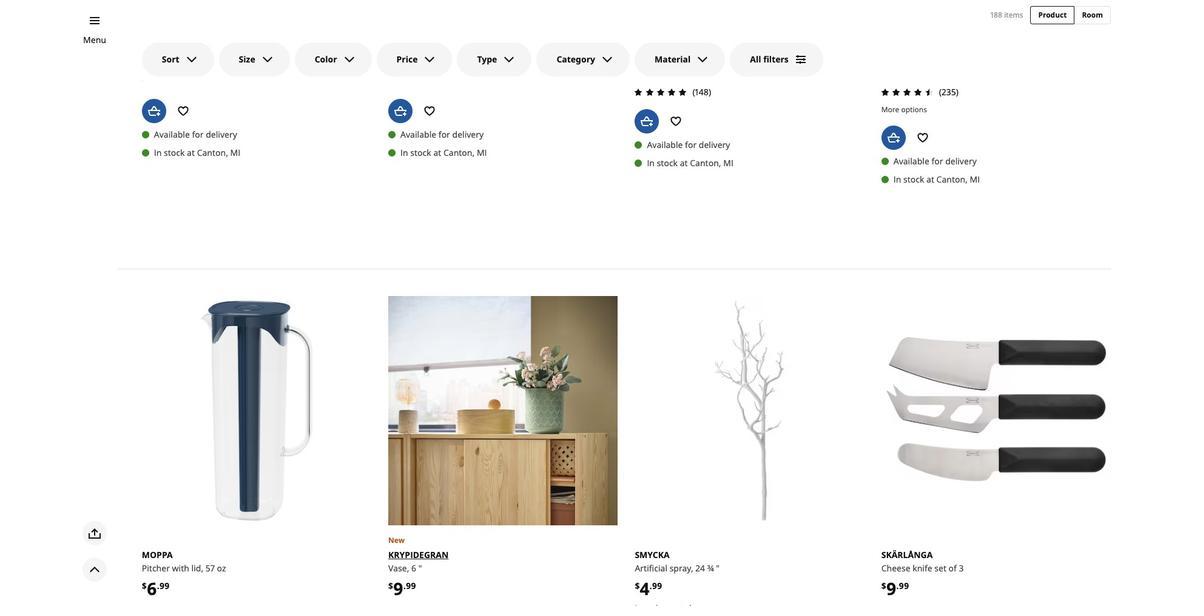 Task type: describe. For each thing, give the bounding box(es) containing it.
2
[[147, 46, 156, 69]]

¾ inside smycka artificial spray, 24 ¾ " $ 4 . 99
[[707, 563, 714, 574]]

all filters button
[[730, 42, 823, 76]]

color button
[[295, 42, 372, 76]]

review: 5 out of 5 stars. total reviews: 2 image
[[385, 74, 444, 89]]

99 down vase, 6 ¾ "
[[657, 52, 667, 64]]

cheese
[[881, 563, 910, 574]]

available for delivery for 6 ¾ "
[[647, 139, 730, 150]]

save to favorites, pådrag, vase image
[[664, 109, 688, 133]]

sort button
[[142, 42, 214, 76]]

6 inside "moppa pitcher with lid, 57 oz $ 6 . 99"
[[147, 577, 157, 600]]

at down "save to favorites, yllevad, frame" icon
[[926, 173, 934, 185]]

price
[[397, 53, 418, 65]]

99 inside skärlånga cheese knife set of 3 $ 9 . 99
[[899, 580, 909, 592]]

new krypidegran vase, 6 " $ 9 . 99
[[388, 535, 449, 600]]

0 vertical spatial 6
[[658, 32, 663, 43]]

available for delivery for 19 ¾x14 ¼x15 ¼ "/11 gallon
[[400, 128, 484, 140]]

smycka artificial spray, 24 ¾ " $ 4 . 99
[[635, 549, 720, 600]]

material
[[655, 53, 691, 65]]

category button
[[537, 42, 630, 76]]

review: 4.8 out of 5 stars. total reviews: 148 image
[[631, 85, 690, 99]]

¾x14
[[459, 32, 479, 43]]

mi for 6 ¾ "
[[723, 157, 733, 169]]

moppa pitcher with lid, 57 oz $ 6 . 99
[[142, 549, 226, 600]]

lid,
[[191, 563, 203, 574]]

price button
[[376, 42, 452, 76]]

delivery for 6 ¾ "
[[699, 139, 730, 150]]

available for delivery down "save to favorites, yllevad, frame" icon
[[893, 155, 977, 167]]

type button
[[457, 42, 532, 76]]

99 inside shopping bag, 19 ¾x14 ¼x15 ¼ "/11 gallon $ 8 . 99
[[406, 49, 416, 61]]

bag,
[[429, 32, 446, 43]]

in stock at canton, mi down "save to favorites, yllevad, frame" icon
[[893, 173, 980, 185]]

of
[[949, 563, 957, 574]]

(2)
[[446, 76, 456, 87]]

$ inside smycka artificial spray, 24 ¾ " $ 4 . 99
[[635, 580, 640, 592]]

filters
[[763, 53, 789, 65]]

" up material
[[674, 32, 677, 43]]

pitcher
[[142, 563, 170, 574]]

(4)
[[199, 76, 209, 87]]

in stock at canton, mi for 19 ¾x14 ¼x15 ¼ "/11 gallon
[[400, 147, 487, 158]]

skärlånga
[[881, 549, 933, 561]]

size
[[239, 53, 255, 65]]

shopping
[[388, 32, 426, 43]]

1 horizontal spatial ¾
[[665, 32, 672, 43]]

vase, inside new krypidegran vase, 6 " $ 9 . 99
[[388, 563, 409, 574]]

product button
[[1030, 6, 1075, 24]]

$ inside new krypidegran vase, 6 " $ 9 . 99
[[388, 580, 393, 592]]

new
[[388, 535, 405, 546]]

$ inside skärlånga cheese knife set of 3 $ 9 . 99
[[881, 580, 886, 592]]

stock for 19 ¾x14 ¼x15 ¼ "/11 gallon
[[410, 147, 431, 158]]

delivery for 10 ¾ "
[[206, 128, 237, 140]]

material button
[[635, 42, 725, 76]]

stock down "save to favorites, yllevad, frame" icon
[[903, 173, 924, 185]]

artificial
[[635, 563, 667, 574]]

with
[[172, 563, 189, 574]]

"/11
[[511, 32, 525, 43]]

99 inside smycka artificial spray, 24 ¾ " $ 4 . 99
[[652, 580, 662, 592]]

color
[[315, 53, 337, 65]]

57
[[206, 563, 215, 574]]

delivery for 19 ¾x14 ¼x15 ¼ "/11 gallon
[[452, 128, 484, 140]]

wash
[[142, 32, 164, 43]]

for for 10 ¾ "
[[192, 128, 204, 140]]

review: 5 out of 5 stars. total reviews: 4 image
[[138, 74, 197, 89]]

available for 19 ¾x14 ¼x15 ¼ "/11 gallon
[[400, 128, 436, 140]]

more
[[881, 104, 899, 115]]

188
[[991, 9, 1002, 20]]

wash tub, 10 ¾ " $ 2 99
[[142, 32, 207, 69]]

. inside skärlånga cheese knife set of 3 $ 9 . 99
[[896, 580, 899, 592]]

available for delivery for 10 ¾ "
[[154, 128, 237, 140]]

review: 4.3 out of 5 stars. total reviews: 235 image
[[878, 85, 937, 99]]

for for 6 ¾ "
[[685, 139, 697, 150]]

8
[[393, 46, 403, 69]]

add to bag, dajlien, shopping bag image
[[388, 99, 413, 123]]

oz
[[217, 563, 226, 574]]

mi for 10 ¾ "
[[230, 147, 240, 158]]

knife
[[913, 563, 932, 574]]

24
[[695, 563, 705, 574]]

(235)
[[939, 86, 959, 98]]

" inside smycka artificial spray, 24 ¾ " $ 4 . 99
[[716, 563, 720, 574]]

add to bag, pepprig, wash tub image
[[142, 99, 166, 123]]

$ left . 99
[[640, 52, 645, 64]]

at for 6 ¾ "
[[680, 157, 688, 169]]

sort
[[162, 53, 179, 65]]

stock for 10 ¾ "
[[164, 147, 185, 158]]

more options
[[881, 104, 927, 115]]



Task type: locate. For each thing, give the bounding box(es) containing it.
0 horizontal spatial 6
[[147, 577, 157, 600]]

moppa pitcher with lid, dark blue/transparent, 57 oz image
[[142, 296, 371, 526]]

19
[[448, 32, 457, 43]]

$ inside wash tub, 10 ¾ " $ 2 99
[[142, 49, 147, 61]]

for down the save to favorites, dajlien, shopping bag image
[[439, 128, 450, 140]]

for down save to favorites, pådrag, vase image
[[685, 139, 697, 150]]

vase,
[[635, 32, 656, 43], [388, 563, 409, 574]]

available for 6 ¾ "
[[647, 139, 683, 150]]

for
[[192, 128, 204, 140], [439, 128, 450, 140], [685, 139, 697, 150], [932, 155, 943, 167]]

" inside new krypidegran vase, 6 " $ 9 . 99
[[418, 563, 422, 574]]

in for wash tub,
[[154, 147, 162, 158]]

$ inside "moppa pitcher with lid, 57 oz $ 6 . 99"
[[142, 580, 147, 592]]

1 vertical spatial vase,
[[388, 563, 409, 574]]

for for 19 ¾x14 ¼x15 ¼ "/11 gallon
[[439, 128, 450, 140]]

. inside shopping bag, 19 ¾x14 ¼x15 ¼ "/11 gallon $ 8 . 99
[[403, 49, 406, 61]]

in stock at canton, mi down save to favorites, pepprig, wash tub "icon"
[[154, 147, 240, 158]]

delivery
[[206, 128, 237, 140], [452, 128, 484, 140], [699, 139, 730, 150], [945, 155, 977, 167]]

2 9 from the left
[[886, 577, 896, 600]]

in down add to bag, dajlien, shopping bag image
[[400, 147, 408, 158]]

. down pitcher
[[157, 580, 159, 592]]

in for shopping bag,
[[400, 147, 408, 158]]

canton, for 19 ¾x14 ¼x15 ¼ "/11 gallon
[[443, 147, 475, 158]]

krypidegran
[[388, 549, 449, 561]]

category
[[557, 53, 595, 65]]

9
[[393, 577, 403, 600], [886, 577, 896, 600]]

at down save to favorites, pådrag, vase image
[[680, 157, 688, 169]]

"
[[204, 32, 207, 43], [674, 32, 677, 43], [418, 563, 422, 574], [716, 563, 720, 574]]

$ down krypidegran at the left bottom
[[388, 580, 393, 592]]

9 inside new krypidegran vase, 6 " $ 9 . 99
[[393, 577, 403, 600]]

type
[[477, 53, 497, 65]]

$ down cheese
[[881, 580, 886, 592]]

0 horizontal spatial 9
[[393, 577, 403, 600]]

spray,
[[670, 563, 693, 574]]

at
[[187, 147, 195, 158], [433, 147, 441, 158], [680, 157, 688, 169], [926, 173, 934, 185]]

vase, up . 99
[[635, 32, 656, 43]]

" down krypidegran at the left bottom
[[418, 563, 422, 574]]

¾
[[195, 32, 201, 43], [665, 32, 672, 43], [707, 563, 714, 574]]

6 up . 99
[[658, 32, 663, 43]]

for down "save to favorites, yllevad, frame" icon
[[932, 155, 943, 167]]

$ left price
[[388, 49, 393, 61]]

save to favorites, pepprig, wash tub image
[[171, 99, 195, 123]]

6 down pitcher
[[147, 577, 157, 600]]

$ down "wash" at the left of the page
[[142, 49, 147, 61]]

canton, for 6 ¾ "
[[690, 157, 721, 169]]

at down save to favorites, pepprig, wash tub "icon"
[[187, 147, 195, 158]]

9 down krypidegran at the left bottom
[[393, 577, 403, 600]]

¾ right 24
[[707, 563, 714, 574]]

stock down save to favorites, pådrag, vase image
[[657, 157, 678, 169]]

. down cheese
[[896, 580, 899, 592]]

" right 10
[[204, 32, 207, 43]]

mi for 19 ¾x14 ¼x15 ¼ "/11 gallon
[[477, 147, 487, 158]]

. down shopping
[[403, 49, 406, 61]]

krypidegran vase, green, 6 " image
[[388, 296, 618, 526]]

1 9 from the left
[[393, 577, 403, 600]]

2 horizontal spatial ¾
[[707, 563, 714, 574]]

in stock at canton, mi for 10 ¾ "
[[154, 147, 240, 158]]

available for delivery
[[154, 128, 237, 140], [400, 128, 484, 140], [647, 139, 730, 150], [893, 155, 977, 167]]

2 horizontal spatial 6
[[658, 32, 663, 43]]

6 inside new krypidegran vase, 6 " $ 9 . 99
[[411, 563, 416, 574]]

. 99
[[654, 52, 667, 64]]

99
[[159, 49, 169, 61], [406, 49, 416, 61], [657, 52, 667, 64], [159, 580, 170, 592], [406, 580, 416, 592], [652, 580, 662, 592], [899, 580, 909, 592]]

available down the save to favorites, dajlien, shopping bag image
[[400, 128, 436, 140]]

menu
[[83, 34, 106, 46]]

188 items
[[991, 9, 1023, 20]]

room button
[[1074, 6, 1111, 24]]

99 inside "moppa pitcher with lid, 57 oz $ 6 . 99"
[[159, 580, 170, 592]]

available for 10 ¾ "
[[154, 128, 190, 140]]

in stock at canton, mi for 6 ¾ "
[[647, 157, 733, 169]]

shopping bag, 19 ¾x14 ¼x15 ¼ "/11 gallon $ 8 . 99
[[388, 32, 552, 69]]

available down "save to favorites, yllevad, frame" icon
[[893, 155, 929, 167]]

. inside smycka artificial spray, 24 ¾ " $ 4 . 99
[[650, 580, 652, 592]]

at for 10 ¾ "
[[187, 147, 195, 158]]

0 horizontal spatial ¾
[[195, 32, 201, 43]]

99 down pitcher
[[159, 580, 170, 592]]

99 down cheese
[[899, 580, 909, 592]]

available down save to favorites, pepprig, wash tub "icon"
[[154, 128, 190, 140]]

vase, 6 ¾ "
[[635, 32, 677, 43]]

. inside new krypidegran vase, 6 " $ 9 . 99
[[403, 580, 406, 592]]

10
[[184, 32, 193, 43]]

add to bag, yllevad, frame image
[[881, 125, 906, 150]]

6 down krypidegran at the left bottom
[[411, 563, 416, 574]]

.
[[403, 49, 406, 61], [654, 52, 657, 64], [157, 580, 159, 592], [403, 580, 406, 592], [650, 580, 652, 592], [896, 580, 899, 592]]

99 inside wash tub, 10 ¾ " $ 2 99
[[159, 49, 169, 61]]

stock for 6 ¾ "
[[657, 157, 678, 169]]

$
[[142, 49, 147, 61], [388, 49, 393, 61], [640, 52, 645, 64], [142, 580, 147, 592], [388, 580, 393, 592], [635, 580, 640, 592], [881, 580, 886, 592]]

available for delivery down save to favorites, pepprig, wash tub "icon"
[[154, 128, 237, 140]]

all
[[750, 53, 761, 65]]

1 horizontal spatial 6
[[411, 563, 416, 574]]

. inside "moppa pitcher with lid, 57 oz $ 6 . 99"
[[157, 580, 159, 592]]

in down add to bag, yllevad, frame icon
[[893, 173, 901, 185]]

add to bag, pådrag, vase image
[[635, 109, 659, 133]]

(148)
[[692, 86, 711, 98]]

2 vertical spatial 6
[[147, 577, 157, 600]]

¼x15
[[481, 32, 501, 43]]

$ down artificial
[[635, 580, 640, 592]]

at for 19 ¾x14 ¼x15 ¼ "/11 gallon
[[433, 147, 441, 158]]

9 down cheese
[[886, 577, 896, 600]]

¾ up material
[[665, 32, 672, 43]]

99 inside new krypidegran vase, 6 " $ 9 . 99
[[406, 580, 416, 592]]

room
[[1082, 10, 1103, 20]]

set
[[935, 563, 946, 574]]

product
[[1038, 10, 1067, 20]]

options
[[901, 104, 927, 115]]

skärlånga cheese knife set of 3 $ 9 . 99
[[881, 549, 964, 600]]

99 right 2
[[159, 49, 169, 61]]

stock down the save to favorites, dajlien, shopping bag image
[[410, 147, 431, 158]]

99 right 4
[[652, 580, 662, 592]]

. down vase, 6 ¾ "
[[654, 52, 657, 64]]

. down krypidegran at the left bottom
[[403, 580, 406, 592]]

¾ inside wash tub, 10 ¾ " $ 2 99
[[195, 32, 201, 43]]

¾ right 10
[[195, 32, 201, 43]]

" inside wash tub, 10 ¾ " $ 2 99
[[204, 32, 207, 43]]

smycka artificial spray, indoor/outdoor white, 24 ¾ " image
[[635, 296, 864, 526]]

moppa
[[142, 549, 173, 561]]

0 vertical spatial vase,
[[635, 32, 656, 43]]

6
[[658, 32, 663, 43], [411, 563, 416, 574], [147, 577, 157, 600]]

available for delivery down the save to favorites, dajlien, shopping bag image
[[400, 128, 484, 140]]

smycka
[[635, 549, 670, 561]]

1 horizontal spatial vase,
[[635, 32, 656, 43]]

in stock at canton, mi
[[154, 147, 240, 158], [400, 147, 487, 158], [647, 157, 733, 169], [893, 173, 980, 185]]

skärlånga cheese knife set of 3, stainless steel/black image
[[881, 296, 1111, 526]]

gallon
[[528, 32, 552, 43]]

menu button
[[83, 33, 106, 47]]

available
[[154, 128, 190, 140], [400, 128, 436, 140], [647, 139, 683, 150], [893, 155, 929, 167]]

in for vase,
[[647, 157, 655, 169]]

3
[[959, 563, 964, 574]]

99 right the 8
[[406, 49, 416, 61]]

1 vertical spatial 6
[[411, 563, 416, 574]]

canton,
[[197, 147, 228, 158], [443, 147, 475, 158], [690, 157, 721, 169], [936, 173, 968, 185]]

items
[[1004, 9, 1023, 20]]

1 horizontal spatial 9
[[886, 577, 896, 600]]

all filters
[[750, 53, 789, 65]]

in
[[154, 147, 162, 158], [400, 147, 408, 158], [647, 157, 655, 169], [893, 173, 901, 185]]

save to favorites, yllevad, frame image
[[910, 125, 935, 150]]

in down add to bag, pepprig, wash tub icon
[[154, 147, 162, 158]]

canton, for 10 ¾ "
[[197, 147, 228, 158]]

size button
[[219, 42, 290, 76]]

available down save to favorites, pådrag, vase image
[[647, 139, 683, 150]]

$ down pitcher
[[142, 580, 147, 592]]

tub,
[[166, 32, 182, 43]]

stock
[[164, 147, 185, 158], [410, 147, 431, 158], [657, 157, 678, 169], [903, 173, 924, 185]]

vase, down krypidegran at the left bottom
[[388, 563, 409, 574]]

" right 24
[[716, 563, 720, 574]]

for down save to favorites, pepprig, wash tub "icon"
[[192, 128, 204, 140]]

mi
[[230, 147, 240, 158], [477, 147, 487, 158], [723, 157, 733, 169], [970, 173, 980, 185]]

¼
[[503, 32, 509, 43]]

save to favorites, dajlien, shopping bag image
[[417, 99, 442, 123]]

available for delivery down save to favorites, pådrag, vase image
[[647, 139, 730, 150]]

in stock at canton, mi down the save to favorites, dajlien, shopping bag image
[[400, 147, 487, 158]]

$ inside shopping bag, 19 ¾x14 ¼x15 ¼ "/11 gallon $ 8 . 99
[[388, 49, 393, 61]]

0 horizontal spatial vase,
[[388, 563, 409, 574]]

. down artificial
[[650, 580, 652, 592]]

in down add to bag, pådrag, vase image
[[647, 157, 655, 169]]

99 down krypidegran at the left bottom
[[406, 580, 416, 592]]

4
[[640, 577, 650, 600]]

at down the save to favorites, dajlien, shopping bag image
[[433, 147, 441, 158]]

stock down save to favorites, pepprig, wash tub "icon"
[[164, 147, 185, 158]]

in stock at canton, mi down save to favorites, pådrag, vase image
[[647, 157, 733, 169]]

9 inside skärlånga cheese knife set of 3 $ 9 . 99
[[886, 577, 896, 600]]



Task type: vqa. For each thing, say whether or not it's contained in the screenshot.
14 products ELEMENT
no



